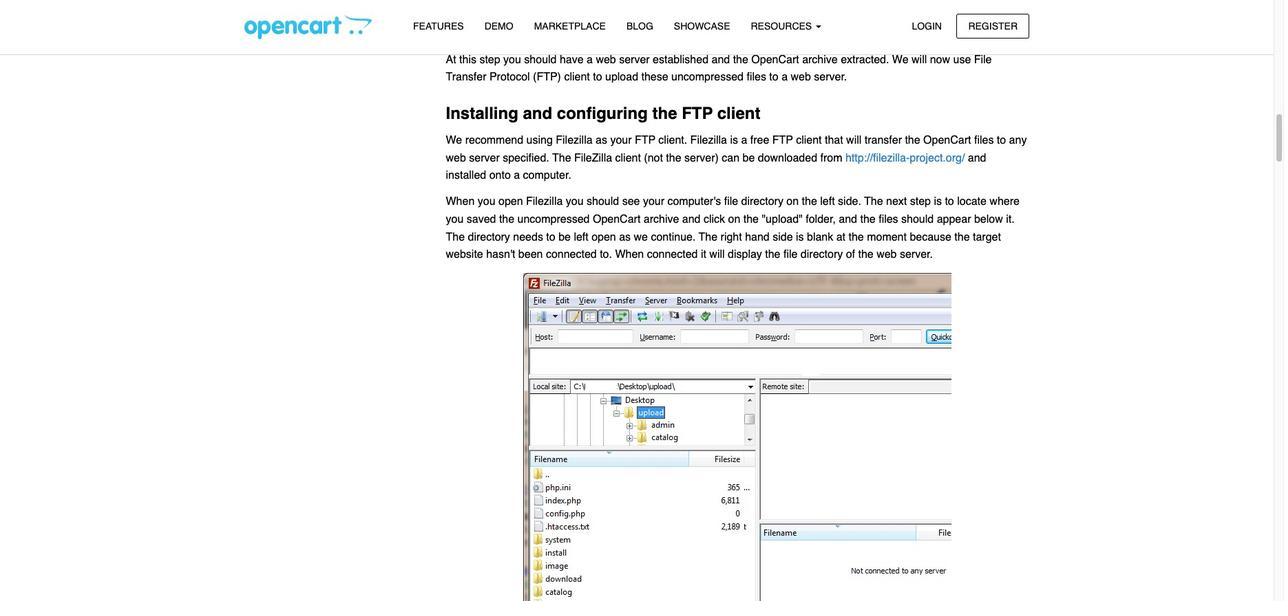 Task type: describe. For each thing, give the bounding box(es) containing it.
filezilla for archive
[[526, 196, 563, 208]]

1 horizontal spatial open
[[592, 231, 616, 243]]

the down side
[[765, 249, 781, 261]]

server)
[[684, 152, 719, 164]]

the up hand
[[743, 213, 759, 226]]

click
[[704, 213, 725, 226]]

2 vertical spatial directory
[[801, 249, 843, 261]]

the up client.
[[652, 104, 677, 123]]

the up website
[[446, 231, 465, 243]]

uploading opencart
[[446, 18, 647, 42]]

from
[[820, 152, 842, 164]]

login
[[912, 20, 942, 31]]

to down resources
[[769, 71, 779, 83]]

uploading
[[446, 18, 547, 42]]

installed
[[446, 170, 486, 182]]

computer.
[[523, 170, 571, 182]]

blog link
[[616, 14, 664, 39]]

http://filezilla-
[[846, 152, 910, 164]]

because
[[910, 231, 952, 243]]

client inside at this step you should have a web server established and the opencart archive extracted. we will now use file transfer protocol (ftp) client to upload these uncompressed files to a web server.
[[564, 71, 590, 83]]

server inside we recommend using filezilla as your ftp client. filezilla is a free ftp client that will transfer the opencart files to any web server specified. the filezilla client (not the server) can be downloaded from
[[469, 152, 500, 164]]

as inside 'when you open filezilla you should see your computer's file directory on the left side. the next step is to locate where you saved the uncompressed opencart archive and click on the "upload" folder, and the files should appear below it. the directory needs to be left open as we continue. the right hand side is blank at the moment because the target website hasn't been connected to. when connected it will display the file directory of the web server.'
[[619, 231, 631, 243]]

at
[[836, 231, 846, 243]]

blog
[[627, 21, 653, 32]]

downloaded
[[758, 152, 817, 164]]

can
[[722, 152, 740, 164]]

the up http://filezilla-project.org/ link
[[905, 134, 920, 147]]

client up free
[[717, 104, 760, 123]]

a right the have
[[587, 53, 593, 66]]

filezilla
[[574, 152, 612, 164]]

this
[[459, 53, 476, 66]]

server inside at this step you should have a web server established and the opencart archive extracted. we will now use file transfer protocol (ftp) client to upload these uncompressed files to a web server.
[[619, 53, 650, 66]]

installing
[[446, 104, 518, 123]]

needs
[[513, 231, 543, 243]]

http://filezilla-project.org/ link
[[846, 152, 965, 164]]

the down appear
[[955, 231, 970, 243]]

below
[[974, 213, 1003, 226]]

we
[[634, 231, 648, 243]]

the up it
[[699, 231, 718, 243]]

when you open filezilla you should see your computer's file directory on the left side. the next step is to locate where you saved the uncompressed opencart archive and click on the "upload" folder, and the files should appear below it. the directory needs to be left open as we continue. the right hand side is blank at the moment because the target website hasn't been connected to. when connected it will display the file directory of the web server.
[[446, 196, 1020, 261]]

you down computer.
[[566, 196, 584, 208]]

to up appear
[[945, 196, 954, 208]]

as inside we recommend using filezilla as your ftp client. filezilla is a free ftp client that will transfer the opencart files to any web server specified. the filezilla client (not the server) can be downloaded from
[[596, 134, 607, 147]]

be inside we recommend using filezilla as your ftp client. filezilla is a free ftp client that will transfer the opencart files to any web server specified. the filezilla client (not the server) can be downloaded from
[[743, 152, 755, 164]]

right
[[721, 231, 742, 243]]

1 horizontal spatial when
[[615, 249, 644, 261]]

the up folder,
[[802, 196, 817, 208]]

that
[[825, 134, 843, 147]]

blank
[[807, 231, 833, 243]]

resources link
[[741, 14, 832, 39]]

server. inside 'when you open filezilla you should see your computer's file directory on the left side. the next step is to locate where you saved the uncompressed opencart archive and click on the "upload" folder, and the files should appear below it. the directory needs to be left open as we continue. the right hand side is blank at the moment because the target website hasn't been connected to. when connected it will display the file directory of the web server.'
[[900, 249, 933, 261]]

1 vertical spatial is
[[934, 196, 942, 208]]

be inside 'when you open filezilla you should see your computer's file directory on the left side. the next step is to locate where you saved the uncompressed opencart archive and click on the "upload" folder, and the files should appear below it. the directory needs to be left open as we continue. the right hand side is blank at the moment because the target website hasn't been connected to. when connected it will display the file directory of the web server.'
[[559, 231, 571, 243]]

and inside at this step you should have a web server established and the opencart archive extracted. we will now use file transfer protocol (ftp) client to upload these uncompressed files to a web server.
[[712, 53, 730, 66]]

computer's
[[668, 196, 721, 208]]

the right 'saved'
[[499, 213, 514, 226]]

filezilla disconnect image
[[523, 273, 952, 602]]

0 horizontal spatial ftp
[[635, 134, 656, 147]]

transfer
[[865, 134, 902, 147]]

marketplace
[[534, 21, 606, 32]]

register link
[[957, 13, 1029, 38]]

side
[[773, 231, 793, 243]]

side.
[[838, 196, 861, 208]]

we inside we recommend using filezilla as your ftp client. filezilla is a free ftp client that will transfer the opencart files to any web server specified. the filezilla client (not the server) can be downloaded from
[[446, 134, 462, 147]]

use
[[953, 53, 971, 66]]

archive inside 'when you open filezilla you should see your computer's file directory on the left side. the next step is to locate where you saved the uncompressed opencart archive and click on the "upload" folder, and the files should appear below it. the directory needs to be left open as we continue. the right hand side is blank at the moment because the target website hasn't been connected to. when connected it will display the file directory of the web server.'
[[644, 213, 679, 226]]

any
[[1009, 134, 1027, 147]]

see
[[622, 196, 640, 208]]

next
[[886, 196, 907, 208]]

protocol
[[490, 71, 530, 83]]

1 vertical spatial left
[[574, 231, 589, 243]]

have
[[560, 53, 584, 66]]

filezilla for client
[[556, 134, 593, 147]]

a down resources link
[[782, 71, 788, 83]]

features link
[[403, 14, 474, 39]]

locate
[[957, 196, 987, 208]]

and down computer's
[[682, 213, 701, 226]]

of
[[846, 249, 855, 261]]

saved
[[467, 213, 496, 226]]

installing and configuring the ftp client
[[446, 104, 760, 123]]

should inside at this step you should have a web server established and the opencart archive extracted. we will now use file transfer protocol (ftp) client to upload these uncompressed files to a web server.
[[524, 53, 557, 66]]

free
[[750, 134, 769, 147]]

these
[[641, 71, 668, 83]]

login link
[[900, 13, 954, 38]]

upload
[[605, 71, 638, 83]]

client.
[[659, 134, 687, 147]]

files inside we recommend using filezilla as your ftp client. filezilla is a free ftp client that will transfer the opencart files to any web server specified. the filezilla client (not the server) can be downloaded from
[[974, 134, 994, 147]]

0 vertical spatial open
[[499, 196, 523, 208]]

1 horizontal spatial on
[[787, 196, 799, 208]]

2 vertical spatial is
[[796, 231, 804, 243]]

(not
[[644, 152, 663, 164]]

"upload"
[[762, 213, 803, 226]]

configuring
[[557, 104, 648, 123]]

client left that
[[796, 134, 822, 147]]



Task type: vqa. For each thing, say whether or not it's contained in the screenshot.
Protocol
yes



Task type: locate. For each thing, give the bounding box(es) containing it.
1 vertical spatial on
[[728, 213, 740, 226]]

0 horizontal spatial your
[[610, 134, 632, 147]]

showcase link
[[664, 14, 741, 39]]

the right at on the right
[[849, 231, 864, 243]]

web inside 'when you open filezilla you should see your computer's file directory on the left side. the next step is to locate where you saved the uncompressed opencart archive and click on the "upload" folder, and the files should appear below it. the directory needs to be left open as we continue. the right hand side is blank at the moment because the target website hasn't been connected to. when connected it will display the file directory of the web server.'
[[877, 249, 897, 261]]

2 connected from the left
[[647, 249, 698, 261]]

2 horizontal spatial should
[[901, 213, 934, 226]]

you up the protocol
[[503, 53, 521, 66]]

1 horizontal spatial step
[[910, 196, 931, 208]]

when down installed
[[446, 196, 475, 208]]

on up '"upload"'
[[787, 196, 799, 208]]

0 horizontal spatial server.
[[814, 71, 847, 83]]

a inside we recommend using filezilla as your ftp client. filezilla is a free ftp client that will transfer the opencart files to any web server specified. the filezilla client (not the server) can be downloaded from
[[741, 134, 747, 147]]

will
[[912, 53, 927, 66], [846, 134, 862, 147], [709, 249, 725, 261]]

and
[[712, 53, 730, 66], [523, 104, 552, 123], [968, 152, 986, 164], [682, 213, 701, 226], [839, 213, 857, 226]]

website
[[446, 249, 483, 261]]

a inside and installed onto a computer.
[[514, 170, 520, 182]]

1 vertical spatial we
[[446, 134, 462, 147]]

display
[[728, 249, 762, 261]]

1 vertical spatial directory
[[468, 231, 510, 243]]

your right see
[[643, 196, 665, 208]]

as up filezilla
[[596, 134, 607, 147]]

your inside we recommend using filezilla as your ftp client. filezilla is a free ftp client that will transfer the opencart files to any web server specified. the filezilla client (not the server) can be downloaded from
[[610, 134, 632, 147]]

be right needs
[[559, 231, 571, 243]]

extracted.
[[841, 53, 889, 66]]

step right this
[[480, 53, 500, 66]]

uncompressed inside 'when you open filezilla you should see your computer's file directory on the left side. the next step is to locate where you saved the uncompressed opencart archive and click on the "upload" folder, and the files should appear below it. the directory needs to be left open as we continue. the right hand side is blank at the moment because the target website hasn't been connected to. when connected it will display the file directory of the web server.'
[[518, 213, 590, 226]]

0 vertical spatial archive
[[802, 53, 838, 66]]

1 horizontal spatial files
[[879, 213, 898, 226]]

archive up continue.
[[644, 213, 679, 226]]

ftp up downloaded
[[772, 134, 793, 147]]

files down resources
[[747, 71, 766, 83]]

now
[[930, 53, 950, 66]]

1 horizontal spatial your
[[643, 196, 665, 208]]

file up the click
[[724, 196, 738, 208]]

continue.
[[651, 231, 696, 243]]

we inside at this step you should have a web server established and the opencart archive extracted. we will now use file transfer protocol (ftp) client to upload these uncompressed files to a web server.
[[892, 53, 909, 66]]

left
[[820, 196, 835, 208], [574, 231, 589, 243]]

demo
[[485, 21, 513, 32]]

the left next
[[864, 196, 883, 208]]

2 horizontal spatial directory
[[801, 249, 843, 261]]

on
[[787, 196, 799, 208], [728, 213, 740, 226]]

you inside at this step you should have a web server established and the opencart archive extracted. we will now use file transfer protocol (ftp) client to upload these uncompressed files to a web server.
[[503, 53, 521, 66]]

0 horizontal spatial on
[[728, 213, 740, 226]]

file
[[974, 53, 992, 66]]

1 horizontal spatial will
[[846, 134, 862, 147]]

your inside 'when you open filezilla you should see your computer's file directory on the left side. the next step is to locate where you saved the uncompressed opencart archive and click on the "upload" folder, and the files should appear below it. the directory needs to be left open as we continue. the right hand side is blank at the moment because the target website hasn't been connected to. when connected it will display the file directory of the web server.'
[[643, 196, 665, 208]]

opencart - open source shopping cart solution image
[[244, 14, 372, 39]]

the down side.
[[860, 213, 876, 226]]

http://filezilla-project.org/
[[846, 152, 965, 164]]

file
[[724, 196, 738, 208], [784, 249, 798, 261]]

the
[[733, 53, 748, 66], [652, 104, 677, 123], [905, 134, 920, 147], [666, 152, 681, 164], [802, 196, 817, 208], [499, 213, 514, 226], [743, 213, 759, 226], [860, 213, 876, 226], [849, 231, 864, 243], [955, 231, 970, 243], [765, 249, 781, 261], [858, 249, 874, 261]]

a left free
[[741, 134, 747, 147]]

0 horizontal spatial left
[[574, 231, 589, 243]]

opencart up the have
[[553, 18, 647, 42]]

0 vertical spatial left
[[820, 196, 835, 208]]

to right needs
[[546, 231, 555, 243]]

filezilla
[[556, 134, 593, 147], [690, 134, 727, 147], [526, 196, 563, 208]]

the up computer.
[[552, 152, 571, 164]]

server up upload
[[619, 53, 650, 66]]

the right "of"
[[858, 249, 874, 261]]

we up installed
[[446, 134, 462, 147]]

1 vertical spatial uncompressed
[[518, 213, 590, 226]]

1 vertical spatial your
[[643, 196, 665, 208]]

1 horizontal spatial server.
[[900, 249, 933, 261]]

1 vertical spatial when
[[615, 249, 644, 261]]

filezilla inside 'when you open filezilla you should see your computer's file directory on the left side. the next step is to locate where you saved the uncompressed opencart archive and click on the "upload" folder, and the files should appear below it. the directory needs to be left open as we continue. the right hand side is blank at the moment because the target website hasn't been connected to. when connected it will display the file directory of the web server.'
[[526, 196, 563, 208]]

register
[[968, 20, 1018, 31]]

should up because
[[901, 213, 934, 226]]

at this step you should have a web server established and the opencart archive extracted. we will now use file transfer protocol (ftp) client to upload these uncompressed files to a web server.
[[446, 53, 992, 83]]

server
[[619, 53, 650, 66], [469, 152, 500, 164]]

1 vertical spatial should
[[587, 196, 619, 208]]

to left upload
[[593, 71, 602, 83]]

will right that
[[846, 134, 862, 147]]

we recommend using filezilla as your ftp client. filezilla is a free ftp client that will transfer the opencart files to any web server specified. the filezilla client (not the server) can be downloaded from
[[446, 134, 1027, 164]]

step
[[480, 53, 500, 66], [910, 196, 931, 208]]

established
[[653, 53, 709, 66]]

1 horizontal spatial directory
[[741, 196, 784, 208]]

been
[[518, 249, 543, 261]]

web up upload
[[596, 53, 616, 66]]

2 horizontal spatial files
[[974, 134, 994, 147]]

on up right
[[728, 213, 740, 226]]

0 horizontal spatial be
[[559, 231, 571, 243]]

and down showcase link at the top right of page
[[712, 53, 730, 66]]

is inside we recommend using filezilla as your ftp client. filezilla is a free ftp client that will transfer the opencart files to any web server specified. the filezilla client (not the server) can be downloaded from
[[730, 134, 738, 147]]

the
[[552, 152, 571, 164], [864, 196, 883, 208], [446, 231, 465, 243], [699, 231, 718, 243]]

where
[[990, 196, 1020, 208]]

1 horizontal spatial is
[[796, 231, 804, 243]]

and down side.
[[839, 213, 857, 226]]

0 vertical spatial uncompressed
[[671, 71, 744, 83]]

demo link
[[474, 14, 524, 39]]

2 horizontal spatial will
[[912, 53, 927, 66]]

opencart up project.org/
[[923, 134, 971, 147]]

(ftp)
[[533, 71, 561, 83]]

2 vertical spatial files
[[879, 213, 898, 226]]

archive
[[802, 53, 838, 66], [644, 213, 679, 226]]

1 vertical spatial server.
[[900, 249, 933, 261]]

uncompressed up needs
[[518, 213, 590, 226]]

0 horizontal spatial we
[[446, 134, 462, 147]]

server down recommend
[[469, 152, 500, 164]]

using
[[526, 134, 553, 147]]

step inside 'when you open filezilla you should see your computer's file directory on the left side. the next step is to locate where you saved the uncompressed opencart archive and click on the "upload" folder, and the files should appear below it. the directory needs to be left open as we continue. the right hand side is blank at the moment because the target website hasn't been connected to. when connected it will display the file directory of the web server.'
[[910, 196, 931, 208]]

client left '(not'
[[615, 152, 641, 164]]

0 vertical spatial should
[[524, 53, 557, 66]]

as
[[596, 134, 607, 147], [619, 231, 631, 243]]

2 horizontal spatial ftp
[[772, 134, 793, 147]]

0 vertical spatial is
[[730, 134, 738, 147]]

it.
[[1006, 213, 1015, 226]]

1 vertical spatial archive
[[644, 213, 679, 226]]

1 horizontal spatial file
[[784, 249, 798, 261]]

filezilla down computer.
[[526, 196, 563, 208]]

server.
[[814, 71, 847, 83], [900, 249, 933, 261]]

0 vertical spatial when
[[446, 196, 475, 208]]

hasn't
[[486, 249, 515, 261]]

0 horizontal spatial connected
[[546, 249, 597, 261]]

a
[[587, 53, 593, 66], [782, 71, 788, 83], [741, 134, 747, 147], [514, 170, 520, 182]]

connected
[[546, 249, 597, 261], [647, 249, 698, 261]]

left up folder,
[[820, 196, 835, 208]]

step inside at this step you should have a web server established and the opencart archive extracted. we will now use file transfer protocol (ftp) client to upload these uncompressed files to a web server.
[[480, 53, 500, 66]]

0 vertical spatial files
[[747, 71, 766, 83]]

ftp up client.
[[682, 104, 713, 123]]

ftp
[[682, 104, 713, 123], [635, 134, 656, 147], [772, 134, 793, 147]]

directory down blank
[[801, 249, 843, 261]]

you
[[503, 53, 521, 66], [478, 196, 495, 208], [566, 196, 584, 208], [446, 213, 464, 226]]

0 horizontal spatial when
[[446, 196, 475, 208]]

1 horizontal spatial server
[[619, 53, 650, 66]]

is right side
[[796, 231, 804, 243]]

0 horizontal spatial open
[[499, 196, 523, 208]]

1 connected from the left
[[546, 249, 597, 261]]

transfer
[[446, 71, 486, 83]]

is up can
[[730, 134, 738, 147]]

1 horizontal spatial archive
[[802, 53, 838, 66]]

1 vertical spatial file
[[784, 249, 798, 261]]

server. inside at this step you should have a web server established and the opencart archive extracted. we will now use file transfer protocol (ftp) client to upload these uncompressed files to a web server.
[[814, 71, 847, 83]]

recommend
[[465, 134, 523, 147]]

opencart
[[553, 18, 647, 42], [751, 53, 799, 66], [923, 134, 971, 147], [593, 213, 641, 226]]

it
[[701, 249, 706, 261]]

0 horizontal spatial will
[[709, 249, 725, 261]]

open
[[499, 196, 523, 208], [592, 231, 616, 243]]

uncompressed inside at this step you should have a web server established and the opencart archive extracted. we will now use file transfer protocol (ftp) client to upload these uncompressed files to a web server.
[[671, 71, 744, 83]]

1 vertical spatial server
[[469, 152, 500, 164]]

uncompressed down established
[[671, 71, 744, 83]]

0 vertical spatial server
[[619, 53, 650, 66]]

1 vertical spatial be
[[559, 231, 571, 243]]

0 horizontal spatial should
[[524, 53, 557, 66]]

to.
[[600, 249, 612, 261]]

1 horizontal spatial we
[[892, 53, 909, 66]]

server. down extracted.
[[814, 71, 847, 83]]

the inside we recommend using filezilla as your ftp client. filezilla is a free ftp client that will transfer the opencart files to any web server specified. the filezilla client (not the server) can be downloaded from
[[552, 152, 571, 164]]

target
[[973, 231, 1001, 243]]

0 horizontal spatial file
[[724, 196, 738, 208]]

left right needs
[[574, 231, 589, 243]]

directory
[[741, 196, 784, 208], [468, 231, 510, 243], [801, 249, 843, 261]]

0 horizontal spatial is
[[730, 134, 738, 147]]

resources
[[751, 21, 815, 32]]

0 horizontal spatial archive
[[644, 213, 679, 226]]

showcase
[[674, 21, 730, 32]]

files inside 'when you open filezilla you should see your computer's file directory on the left side. the next step is to locate where you saved the uncompressed opencart archive and click on the "upload" folder, and the files should appear below it. the directory needs to be left open as we continue. the right hand side is blank at the moment because the target website hasn't been connected to. when connected it will display the file directory of the web server.'
[[879, 213, 898, 226]]

and inside and installed onto a computer.
[[968, 152, 986, 164]]

1 horizontal spatial connected
[[647, 249, 698, 261]]

0 vertical spatial file
[[724, 196, 738, 208]]

specified.
[[503, 152, 549, 164]]

open down 'onto'
[[499, 196, 523, 208]]

should left see
[[587, 196, 619, 208]]

when
[[446, 196, 475, 208], [615, 249, 644, 261]]

and right project.org/
[[968, 152, 986, 164]]

server. down because
[[900, 249, 933, 261]]

0 horizontal spatial server
[[469, 152, 500, 164]]

1 vertical spatial as
[[619, 231, 631, 243]]

0 horizontal spatial step
[[480, 53, 500, 66]]

filezilla up server)
[[690, 134, 727, 147]]

project.org/
[[910, 152, 965, 164]]

files left any
[[974, 134, 994, 147]]

step right next
[[910, 196, 931, 208]]

is up appear
[[934, 196, 942, 208]]

0 horizontal spatial directory
[[468, 231, 510, 243]]

1 horizontal spatial be
[[743, 152, 755, 164]]

to left any
[[997, 134, 1006, 147]]

0 vertical spatial as
[[596, 134, 607, 147]]

2 horizontal spatial is
[[934, 196, 942, 208]]

archive inside at this step you should have a web server established and the opencart archive extracted. we will now use file transfer protocol (ftp) client to upload these uncompressed files to a web server.
[[802, 53, 838, 66]]

uncompressed
[[671, 71, 744, 83], [518, 213, 590, 226]]

we right extracted.
[[892, 53, 909, 66]]

hand
[[745, 231, 770, 243]]

will inside at this step you should have a web server established and the opencart archive extracted. we will now use file transfer protocol (ftp) client to upload these uncompressed files to a web server.
[[912, 53, 927, 66]]

archive left extracted.
[[802, 53, 838, 66]]

open up to.
[[592, 231, 616, 243]]

should
[[524, 53, 557, 66], [587, 196, 619, 208], [901, 213, 934, 226]]

1 horizontal spatial left
[[820, 196, 835, 208]]

we
[[892, 53, 909, 66], [446, 134, 462, 147]]

web up installed
[[446, 152, 466, 164]]

2 vertical spatial should
[[901, 213, 934, 226]]

0 horizontal spatial files
[[747, 71, 766, 83]]

onto
[[489, 170, 511, 182]]

opencart down resources
[[751, 53, 799, 66]]

0 vertical spatial server.
[[814, 71, 847, 83]]

you left 'saved'
[[446, 213, 464, 226]]

opencart down see
[[593, 213, 641, 226]]

you up 'saved'
[[478, 196, 495, 208]]

and up using
[[523, 104, 552, 123]]

1 vertical spatial open
[[592, 231, 616, 243]]

is
[[730, 134, 738, 147], [934, 196, 942, 208], [796, 231, 804, 243]]

features
[[413, 21, 464, 32]]

the down client.
[[666, 152, 681, 164]]

a right 'onto'
[[514, 170, 520, 182]]

0 vertical spatial on
[[787, 196, 799, 208]]

0 vertical spatial be
[[743, 152, 755, 164]]

should up (ftp)
[[524, 53, 557, 66]]

to inside we recommend using filezilla as your ftp client. filezilla is a free ftp client that will transfer the opencart files to any web server specified. the filezilla client (not the server) can be downloaded from
[[997, 134, 1006, 147]]

filezilla up filezilla
[[556, 134, 593, 147]]

0 vertical spatial we
[[892, 53, 909, 66]]

the down showcase link at the top right of page
[[733, 53, 748, 66]]

will right it
[[709, 249, 725, 261]]

the inside at this step you should have a web server established and the opencart archive extracted. we will now use file transfer protocol (ftp) client to upload these uncompressed files to a web server.
[[733, 53, 748, 66]]

1 vertical spatial files
[[974, 134, 994, 147]]

directory down 'saved'
[[468, 231, 510, 243]]

1 horizontal spatial uncompressed
[[671, 71, 744, 83]]

will inside 'when you open filezilla you should see your computer's file directory on the left side. the next step is to locate where you saved the uncompressed opencart archive and click on the "upload" folder, and the files should appear below it. the directory needs to be left open as we continue. the right hand side is blank at the moment because the target website hasn't been connected to. when connected it will display the file directory of the web server.'
[[709, 249, 725, 261]]

0 vertical spatial your
[[610, 134, 632, 147]]

client down the have
[[564, 71, 590, 83]]

ftp up '(not'
[[635, 134, 656, 147]]

web
[[596, 53, 616, 66], [791, 71, 811, 83], [446, 152, 466, 164], [877, 249, 897, 261]]

will inside we recommend using filezilla as your ftp client. filezilla is a free ftp client that will transfer the opencart files to any web server specified. the filezilla client (not the server) can be downloaded from
[[846, 134, 862, 147]]

as left we
[[619, 231, 631, 243]]

1 horizontal spatial should
[[587, 196, 619, 208]]

files
[[747, 71, 766, 83], [974, 134, 994, 147], [879, 213, 898, 226]]

0 horizontal spatial as
[[596, 134, 607, 147]]

appear
[[937, 213, 971, 226]]

connected down continue.
[[647, 249, 698, 261]]

1 vertical spatial step
[[910, 196, 931, 208]]

1 horizontal spatial as
[[619, 231, 631, 243]]

directory up '"upload"'
[[741, 196, 784, 208]]

your down installing and configuring the ftp client
[[610, 134, 632, 147]]

web inside we recommend using filezilla as your ftp client. filezilla is a free ftp client that will transfer the opencart files to any web server specified. the filezilla client (not the server) can be downloaded from
[[446, 152, 466, 164]]

marketplace link
[[524, 14, 616, 39]]

at
[[446, 53, 456, 66]]

when down we
[[615, 249, 644, 261]]

opencart inside at this step you should have a web server established and the opencart archive extracted. we will now use file transfer protocol (ftp) client to upload these uncompressed files to a web server.
[[751, 53, 799, 66]]

2 vertical spatial will
[[709, 249, 725, 261]]

be right can
[[743, 152, 755, 164]]

0 vertical spatial directory
[[741, 196, 784, 208]]

opencart inside we recommend using filezilla as your ftp client. filezilla is a free ftp client that will transfer the opencart files to any web server specified. the filezilla client (not the server) can be downloaded from
[[923, 134, 971, 147]]

web down moment
[[877, 249, 897, 261]]

files up moment
[[879, 213, 898, 226]]

0 vertical spatial step
[[480, 53, 500, 66]]

folder,
[[806, 213, 836, 226]]

web down resources link
[[791, 71, 811, 83]]

0 vertical spatial will
[[912, 53, 927, 66]]

1 vertical spatial will
[[846, 134, 862, 147]]

connected left to.
[[546, 249, 597, 261]]

files inside at this step you should have a web server established and the opencart archive extracted. we will now use file transfer protocol (ftp) client to upload these uncompressed files to a web server.
[[747, 71, 766, 83]]

1 horizontal spatial ftp
[[682, 104, 713, 123]]

0 horizontal spatial uncompressed
[[518, 213, 590, 226]]

opencart inside 'when you open filezilla you should see your computer's file directory on the left side. the next step is to locate where you saved the uncompressed opencart archive and click on the "upload" folder, and the files should appear below it. the directory needs to be left open as we continue. the right hand side is blank at the moment because the target website hasn't been connected to. when connected it will display the file directory of the web server.'
[[593, 213, 641, 226]]

file down side
[[784, 249, 798, 261]]

moment
[[867, 231, 907, 243]]

and installed onto a computer.
[[446, 152, 986, 182]]

your
[[610, 134, 632, 147], [643, 196, 665, 208]]

will left the now
[[912, 53, 927, 66]]



